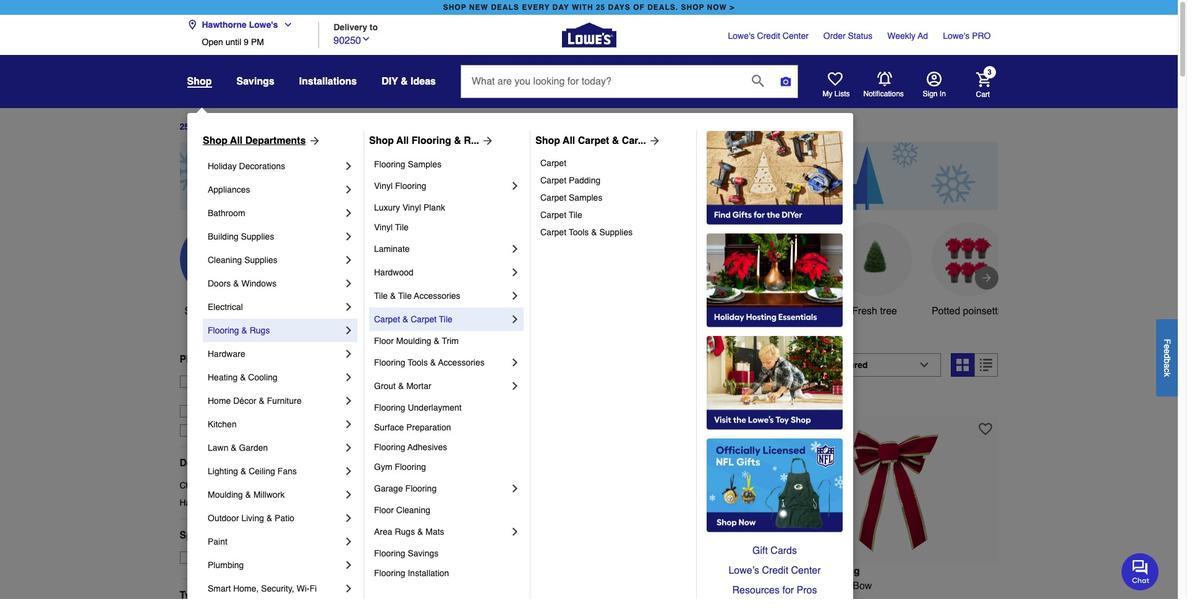 Task type: describe. For each thing, give the bounding box(es) containing it.
flooring samples link
[[374, 155, 521, 174]]

diy
[[382, 76, 398, 87]]

count inside holiday living 100-count 20.62-ft white incandescent plug- in christmas string lights
[[383, 581, 409, 592]]

& right lawn
[[231, 443, 237, 453]]

special offers button
[[180, 520, 343, 552]]

carpet inside 'shop all carpet & car...' link
[[578, 135, 609, 147]]

my lists link
[[823, 72, 850, 99]]

all for flooring
[[397, 135, 409, 147]]

building supplies link
[[208, 225, 343, 249]]

90250
[[334, 35, 361, 46]]

building supplies
[[208, 232, 274, 242]]

status
[[848, 31, 873, 41]]

fresh
[[852, 306, 878, 317]]

home décor & furniture
[[208, 396, 302, 406]]

chevron right image for vinyl flooring
[[509, 180, 521, 192]]

carpet link
[[541, 155, 688, 172]]

flooring down area
[[374, 549, 405, 559]]

>
[[730, 3, 735, 12]]

& right décor
[[259, 396, 265, 406]]

k
[[1163, 373, 1173, 377]]

special offers
[[180, 531, 246, 542]]

hawthorne lowe's & nearby stores button
[[198, 388, 332, 401]]

tools for flooring
[[408, 358, 428, 368]]

shop for shop all flooring & r...
[[369, 135, 394, 147]]

carpet for carpet samples
[[541, 193, 567, 203]]

arrow right image for shop all departments
[[306, 135, 321, 147]]

hawthorne for hawthorne lowe's
[[202, 20, 247, 30]]

luxury vinyl plank
[[374, 203, 445, 213]]

& left 'ceiling'
[[241, 467, 246, 477]]

garage
[[374, 484, 403, 494]]

days
[[608, 3, 631, 12]]

carpet for carpet tile
[[541, 210, 567, 220]]

accessories for tile & tile accessories
[[414, 291, 460, 301]]

order status link
[[824, 30, 873, 42]]

lowe's down >
[[728, 31, 755, 41]]

& left millwork
[[245, 490, 251, 500]]

2 vertical spatial savings
[[408, 549, 439, 559]]

flooring & rugs
[[208, 326, 270, 336]]

hawthorne lowe's
[[202, 20, 278, 30]]

lowe's
[[729, 566, 759, 577]]

today
[[270, 377, 293, 387]]

flooring up floor cleaning in the left of the page
[[405, 484, 437, 494]]

officially licensed n f l gifts. shop now. image
[[707, 439, 843, 533]]

lowe's credit center link
[[707, 562, 843, 581]]

chevron right image for laminate
[[509, 243, 521, 255]]

security,
[[261, 584, 294, 594]]

delivery to
[[334, 22, 378, 32]]

artificial tree
[[284, 306, 338, 317]]

products
[[392, 360, 449, 377]]

& down the today
[[272, 390, 277, 399]]

& right doors
[[233, 279, 239, 289]]

pro
[[972, 31, 991, 41]]

camera image
[[780, 75, 792, 88]]

surface preparation
[[374, 423, 451, 433]]

free store pickup today at:
[[198, 377, 305, 387]]

of
[[633, 3, 645, 12]]

& up grout & mortar link
[[430, 358, 436, 368]]

installations
[[299, 76, 357, 87]]

lowe's credit center
[[728, 31, 809, 41]]

100- inside holiday living 100-count 20.62-ft white incandescent plug- in christmas string lights
[[363, 581, 383, 592]]

20.62- inside holiday living 100-count 20.62-ft white incandescent plug- in christmas string lights
[[412, 581, 440, 592]]

paint link
[[208, 531, 343, 554]]

holiday decorations
[[208, 161, 285, 171]]

incandescent inside 100-count 20.62-ft multicolor incandescent plug-in christmas string lights
[[708, 581, 767, 592]]

lowe's down free store pickup today at:
[[242, 390, 269, 399]]

resources for pros
[[733, 586, 817, 597]]

underlayment
[[408, 403, 462, 413]]

accessories for flooring tools & accessories
[[438, 358, 485, 368]]

hawthorne for hawthorne lowe's & nearby stores
[[198, 390, 240, 399]]

floor for floor moulding & trim
[[374, 336, 394, 346]]

0 vertical spatial deals
[[225, 122, 248, 132]]

hawthorne lowe's button
[[187, 12, 298, 37]]

lowe's inside "link"
[[943, 31, 970, 41]]

incandescent inside holiday living 100-count 20.62-ft white incandescent plug- in christmas string lights
[[477, 581, 535, 592]]

now
[[707, 3, 727, 12]]

floor cleaning link
[[374, 501, 521, 521]]

tile & tile accessories
[[374, 291, 460, 301]]

plug- inside 100-count 20.62-ft multicolor incandescent plug-in christmas string lights
[[578, 596, 601, 600]]

0 horizontal spatial rugs
[[250, 326, 270, 336]]

list view image
[[981, 359, 993, 372]]

day
[[553, 3, 569, 12]]

100-count 20.62-ft multicolor incandescent plug-in christmas string lights
[[578, 581, 767, 600]]

holiday down floor moulding & trim link
[[469, 360, 522, 377]]

kitchen link
[[208, 413, 343, 437]]

1 vertical spatial cleaning
[[396, 506, 430, 516]]

& down carpet tile 'link'
[[591, 228, 597, 237]]

pickup & delivery
[[180, 354, 263, 365]]

flooring tools & accessories link
[[374, 351, 509, 375]]

1001813120 element
[[363, 395, 421, 407]]

shop all departments
[[203, 135, 306, 147]]

visit the lowe's toy shop. image
[[707, 336, 843, 430]]

chevron right image for grout & mortar
[[509, 380, 521, 393]]

tile inside 'link'
[[569, 210, 582, 220]]

grout & mortar
[[374, 382, 431, 391]]

preparation
[[406, 423, 451, 433]]

chevron right image for appliances
[[343, 184, 355, 196]]

lighting & ceiling fans link
[[208, 460, 343, 484]]

1 shop from the left
[[443, 3, 467, 12]]

heating & cooling
[[208, 373, 278, 383]]

holiday for holiday living 100-count 20.62-ft white incandescent plug- in christmas string lights
[[363, 566, 399, 577]]

christmas inside christmas decorations link
[[180, 481, 219, 491]]

flooring up vinyl flooring
[[374, 160, 405, 169]]

hanging decoration button
[[650, 223, 724, 334]]

flooring down surface
[[374, 443, 405, 453]]

tile down luxury vinyl plank
[[395, 223, 409, 233]]

0 vertical spatial departments
[[245, 135, 306, 147]]

lowe's up pm
[[249, 20, 278, 30]]

for
[[783, 586, 794, 597]]

lights inside 100-count 20.62-ft multicolor incandescent plug-in christmas string lights
[[688, 596, 714, 600]]

shop all carpet & car...
[[536, 135, 646, 147]]

0 horizontal spatial pickup
[[180, 354, 212, 365]]

outdoor living & patio link
[[208, 507, 343, 531]]

carpet for carpet & carpet tile
[[374, 315, 400, 325]]

shop all flooring & r... link
[[369, 134, 494, 148]]

center for lowe's credit center
[[783, 31, 809, 41]]

carpet samples link
[[541, 189, 688, 207]]

led
[[395, 306, 414, 317]]

all for deals
[[210, 306, 221, 317]]

home
[[208, 396, 231, 406]]

1 vertical spatial delivery
[[225, 354, 263, 365]]

search image
[[752, 75, 764, 87]]

potted poinsettia
[[932, 306, 1006, 317]]

& up floor moulding & trim
[[403, 315, 408, 325]]

grout
[[374, 382, 396, 391]]

store
[[218, 377, 239, 387]]

hanukkah decorations
[[180, 498, 267, 508]]

string inside 100-count 20.62-ft multicolor incandescent plug-in christmas string lights
[[659, 596, 685, 600]]

holiday living 8.5-in w red bow
[[793, 566, 872, 592]]

smart home, security, wi-fi
[[208, 584, 317, 594]]

garage flooring link
[[374, 477, 509, 501]]

gym flooring
[[374, 463, 426, 473]]

2 e from the top
[[1163, 349, 1173, 354]]

1 horizontal spatial savings button
[[462, 223, 536, 319]]

9
[[244, 37, 249, 47]]

& right grout on the bottom of page
[[398, 382, 404, 391]]

kitchen
[[208, 420, 237, 430]]

floor cleaning
[[374, 506, 430, 516]]

carpet for carpet padding
[[541, 176, 567, 186]]

samples for flooring samples
[[408, 160, 442, 169]]

& left the car...
[[612, 135, 619, 147]]

doors & windows link
[[208, 272, 343, 296]]

Search Query text field
[[461, 66, 742, 98]]

r...
[[464, 135, 479, 147]]

chevron right image for electrical
[[343, 301, 355, 314]]

every
[[522, 3, 550, 12]]

f e e d b a c k button
[[1157, 319, 1178, 397]]

holiday for holiday decorations
[[208, 161, 237, 171]]

chevron right image for holiday decorations
[[343, 160, 355, 173]]

appliances
[[208, 185, 250, 195]]

decorations for hanukkah decorations
[[221, 498, 267, 508]]

chevron down image inside 90250 button
[[361, 34, 371, 44]]

deals
[[491, 3, 519, 12]]

heating & cooling link
[[208, 366, 343, 390]]

chevron right image for cleaning supplies
[[343, 254, 355, 267]]

floor moulding & trim
[[374, 336, 459, 346]]

plug- inside holiday living 100-count 20.62-ft white incandescent plug- in christmas string lights
[[538, 581, 561, 592]]

in inside sign in "button"
[[940, 90, 946, 98]]

cooling
[[248, 373, 278, 383]]

free
[[198, 377, 216, 387]]

area rugs & mats
[[374, 528, 444, 537]]

& left the trim
[[434, 336, 440, 346]]

poinsettia
[[963, 306, 1006, 317]]

compare for '5013254527' element
[[815, 396, 850, 406]]

pros
[[797, 586, 817, 597]]

chevron right image for kitchen
[[343, 419, 355, 431]]

& right store
[[240, 373, 246, 383]]

0 vertical spatial moulding
[[396, 336, 431, 346]]

chevron right image for tile & tile accessories
[[509, 290, 521, 302]]

flooring up luxury vinyl plank
[[395, 181, 426, 191]]

all for carpet
[[563, 135, 575, 147]]

departments element
[[180, 458, 343, 470]]

special
[[180, 531, 214, 542]]

vinyl tile link
[[374, 218, 521, 237]]

25 days of deals
[[180, 122, 248, 132]]

flooring adhesives
[[374, 443, 447, 453]]

flooring up grout on the bottom of page
[[374, 358, 405, 368]]

1 vertical spatial vinyl
[[403, 203, 421, 213]]

2 vertical spatial delivery
[[217, 426, 249, 436]]

lowe's home improvement notification center image
[[877, 72, 892, 87]]

find gifts for the diyer. image
[[707, 131, 843, 225]]

1 vertical spatial rugs
[[395, 528, 415, 537]]

arrow right image for shop all carpet & car...
[[646, 135, 661, 147]]

chevron right image for heating & cooling
[[343, 372, 355, 384]]

chevron right image for lawn & garden
[[343, 442, 355, 455]]

shop for shop
[[187, 76, 212, 87]]

hardwood
[[374, 268, 414, 278]]

lights inside holiday living 100-count 20.62-ft white incandescent plug- in christmas string lights
[[450, 596, 477, 600]]



Task type: vqa. For each thing, say whether or not it's contained in the screenshot.
rightmost Plug-
yes



Task type: locate. For each thing, give the bounding box(es) containing it.
shop
[[187, 76, 212, 87], [185, 306, 208, 317]]

0 horizontal spatial incandescent
[[477, 581, 535, 592]]

0 horizontal spatial living
[[241, 514, 264, 524]]

1 horizontal spatial savings
[[408, 549, 439, 559]]

with
[[572, 3, 593, 12]]

home,
[[233, 584, 259, 594]]

0 horizontal spatial string
[[422, 596, 447, 600]]

samples down shop all flooring & r...
[[408, 160, 442, 169]]

tile up floor moulding & trim link
[[439, 315, 453, 325]]

1 horizontal spatial living
[[402, 566, 431, 577]]

flooring & rugs link
[[208, 319, 343, 343]]

1 horizontal spatial count
[[598, 581, 624, 592]]

plug-
[[538, 581, 561, 592], [578, 596, 601, 600]]

1 horizontal spatial rugs
[[395, 528, 415, 537]]

chevron right image
[[509, 180, 521, 192], [343, 207, 355, 220], [509, 243, 521, 255], [343, 254, 355, 267], [509, 290, 521, 302], [343, 325, 355, 337], [509, 380, 521, 393], [343, 395, 355, 408], [509, 483, 521, 495], [343, 513, 355, 525], [343, 583, 355, 596]]

carpet inside carpet link
[[541, 158, 567, 168]]

0 horizontal spatial ft
[[440, 581, 446, 592]]

1 string from the left
[[422, 596, 447, 600]]

living inside holiday living 100-count 20.62-ft white incandescent plug- in christmas string lights
[[402, 566, 431, 577]]

supplies for cleaning supplies
[[244, 255, 278, 265]]

0 horizontal spatial 100-
[[363, 581, 383, 592]]

carpet inside carpet tile 'link'
[[541, 210, 567, 220]]

location image
[[187, 20, 197, 30]]

carpet padding link
[[541, 172, 688, 189]]

center inside lowe's credit center link
[[783, 31, 809, 41]]

samples down padding
[[569, 193, 603, 203]]

2 compare from the left
[[815, 396, 850, 406]]

all up the carpet padding
[[563, 135, 575, 147]]

days
[[192, 122, 212, 132]]

floor up area
[[374, 506, 394, 516]]

living down flooring savings
[[402, 566, 431, 577]]

chevron right image for area rugs & mats
[[509, 526, 521, 539]]

0 horizontal spatial departments
[[180, 458, 240, 469]]

2 20.62- from the left
[[627, 581, 655, 592]]

0 vertical spatial credit
[[757, 31, 780, 41]]

shop for shop all departments
[[203, 135, 228, 147]]

white inside button
[[768, 306, 793, 317]]

departments up holiday decorations "link"
[[245, 135, 306, 147]]

moulding & millwork link
[[208, 484, 343, 507]]

2 ft from the left
[[655, 581, 660, 592]]

delivery up 90250 at the top left of the page
[[334, 22, 367, 32]]

1 horizontal spatial arrow right image
[[479, 135, 494, 147]]

1 vertical spatial plug-
[[578, 596, 601, 600]]

d
[[1163, 354, 1173, 359]]

chevron right image for smart home, security, wi-fi
[[343, 583, 355, 596]]

0 horizontal spatial savings button
[[237, 71, 275, 93]]

compare for 1001813120 element
[[385, 396, 421, 406]]

surface preparation link
[[374, 418, 521, 438]]

shop left now
[[681, 3, 705, 12]]

rugs down electrical link
[[250, 326, 270, 336]]

0 vertical spatial hawthorne
[[202, 20, 247, 30]]

20.62-
[[412, 581, 440, 592], [627, 581, 655, 592]]

arrow right image for shop all flooring & r...
[[479, 135, 494, 147]]

holiday up the appliances
[[208, 161, 237, 171]]

samples for carpet samples
[[569, 193, 603, 203]]

flooring down 'flooring adhesives' on the bottom of the page
[[395, 463, 426, 473]]

tile & tile accessories link
[[374, 284, 509, 308]]

string
[[422, 596, 447, 600], [659, 596, 685, 600]]

supplies down carpet tile 'link'
[[600, 228, 633, 237]]

decorations for christmas decorations
[[221, 481, 267, 491]]

shop inside button
[[185, 306, 208, 317]]

0 vertical spatial tools
[[569, 228, 589, 237]]

holiday inside holiday living 8.5-in w red bow
[[793, 566, 828, 577]]

holiday hosting essentials. image
[[707, 234, 843, 328]]

0 vertical spatial 25
[[596, 3, 606, 12]]

1 horizontal spatial 25
[[596, 3, 606, 12]]

2 tree from the left
[[880, 306, 897, 317]]

credit
[[757, 31, 780, 41], [762, 566, 789, 577]]

open until 9 pm
[[202, 37, 264, 47]]

center for lowe's credit center
[[791, 566, 821, 577]]

all down doors
[[210, 306, 221, 317]]

christmas inside 100-count 20.62-ft multicolor incandescent plug-in christmas string lights
[[612, 596, 657, 600]]

garage flooring
[[374, 484, 437, 494]]

carpet inside carpet padding link
[[541, 176, 567, 186]]

flooring up flooring samples link
[[412, 135, 451, 147]]

tree for fresh tree
[[880, 306, 897, 317]]

savings inside button
[[481, 306, 516, 317]]

0 vertical spatial accessories
[[414, 291, 460, 301]]

0 vertical spatial white
[[768, 306, 793, 317]]

2 vertical spatial vinyl
[[374, 223, 393, 233]]

1 horizontal spatial 20.62-
[[627, 581, 655, 592]]

shop
[[203, 135, 228, 147], [369, 135, 394, 147], [536, 135, 560, 147]]

0 horizontal spatial in
[[453, 360, 465, 377]]

1 vertical spatial deals
[[224, 306, 249, 317]]

1 horizontal spatial departments
[[245, 135, 306, 147]]

& right diy
[[401, 76, 408, 87]]

lowe's home improvement cart image
[[976, 72, 991, 87]]

5013254527 element
[[793, 395, 850, 407]]

0 vertical spatial savings button
[[237, 71, 275, 93]]

1 horizontal spatial incandescent
[[708, 581, 767, 592]]

christmas decorations
[[180, 481, 267, 491]]

chevron right image for doors & windows
[[343, 278, 355, 290]]

living inside holiday living 8.5-in w red bow
[[831, 566, 860, 577]]

carpet for carpet
[[541, 158, 567, 168]]

0 vertical spatial cleaning
[[208, 255, 242, 265]]

weekly ad
[[888, 31, 928, 41]]

2 arrow right image from the left
[[479, 135, 494, 147]]

0 horizontal spatial tools
[[408, 358, 428, 368]]

grout & mortar link
[[374, 375, 509, 398]]

& up heating
[[215, 354, 222, 365]]

lighting & ceiling fans
[[208, 467, 297, 477]]

holiday inside "link"
[[208, 161, 237, 171]]

credit up the resources for pros link on the right bottom of the page
[[762, 566, 789, 577]]

25
[[596, 3, 606, 12], [180, 122, 189, 132]]

carpet tools & supplies link
[[541, 224, 688, 241]]

tree right fresh
[[880, 306, 897, 317]]

shop left electrical
[[185, 306, 208, 317]]

cleaning up area rugs & mats
[[396, 506, 430, 516]]

chevron right image for garage flooring
[[509, 483, 521, 495]]

chat invite button image
[[1122, 554, 1160, 591]]

cleaning supplies link
[[208, 249, 343, 272]]

gift cards link
[[707, 542, 843, 562]]

plumbing
[[208, 561, 244, 571]]

delivery up heating & cooling
[[225, 354, 263, 365]]

all inside shop all flooring & r... link
[[397, 135, 409, 147]]

1 vertical spatial savings
[[481, 306, 516, 317]]

1 floor from the top
[[374, 336, 394, 346]]

carpet for carpet tools & supplies
[[541, 228, 567, 237]]

cleaning down building
[[208, 255, 242, 265]]

2 horizontal spatial arrow right image
[[646, 135, 661, 147]]

1 shop from the left
[[203, 135, 228, 147]]

1 horizontal spatial string
[[659, 596, 685, 600]]

0 horizontal spatial savings
[[237, 76, 275, 87]]

lowe's left the pro
[[943, 31, 970, 41]]

2 floor from the top
[[374, 506, 394, 516]]

1 horizontal spatial moulding
[[396, 336, 431, 346]]

& up the led at the left
[[390, 291, 396, 301]]

2 horizontal spatial in
[[940, 90, 946, 98]]

2 shop from the left
[[681, 3, 705, 12]]

1 horizontal spatial christmas
[[374, 596, 419, 600]]

1 vertical spatial pickup
[[242, 377, 268, 387]]

chevron right image for bathroom
[[343, 207, 355, 220]]

0 vertical spatial center
[[783, 31, 809, 41]]

& left patio
[[267, 514, 272, 524]]

1 horizontal spatial tools
[[569, 228, 589, 237]]

chevron right image for moulding & millwork
[[343, 489, 355, 502]]

0 horizontal spatial lights
[[450, 596, 477, 600]]

in inside 100-count 20.62-ft multicolor incandescent plug-in christmas string lights
[[601, 596, 609, 600]]

0 horizontal spatial moulding
[[208, 490, 243, 500]]

weekly
[[888, 31, 916, 41]]

decorations for holiday decorations
[[239, 161, 285, 171]]

arrow right image inside shop all flooring & r... link
[[479, 135, 494, 147]]

electrical
[[208, 302, 243, 312]]

floor up 198
[[374, 336, 394, 346]]

string down installation
[[422, 596, 447, 600]]

holiday for holiday living 8.5-in w red bow
[[793, 566, 828, 577]]

compare
[[385, 396, 421, 406], [815, 396, 850, 406]]

chevron right image for home décor & furniture
[[343, 395, 355, 408]]

hardwood link
[[374, 261, 509, 284]]

heart outline image
[[979, 423, 993, 436]]

adhesives
[[408, 443, 447, 453]]

arrow right image up carpet link
[[646, 135, 661, 147]]

lowe's home improvement lists image
[[828, 72, 843, 87]]

hanukkah
[[180, 498, 219, 508]]

1 horizontal spatial compare
[[815, 396, 850, 406]]

lowe's home improvement account image
[[927, 72, 942, 87]]

198
[[363, 360, 388, 377]]

0 vertical spatial chevron down image
[[278, 20, 293, 30]]

all up flooring samples
[[397, 135, 409, 147]]

1 horizontal spatial 100-
[[578, 581, 598, 592]]

flooring samples
[[374, 160, 442, 169]]

decorations inside hanukkah decorations 'link'
[[221, 498, 267, 508]]

living for patio
[[241, 514, 264, 524]]

vinyl
[[374, 181, 393, 191], [403, 203, 421, 213], [374, 223, 393, 233]]

carpet
[[578, 135, 609, 147], [541, 158, 567, 168], [541, 176, 567, 186], [541, 193, 567, 203], [541, 210, 567, 220], [541, 228, 567, 237], [374, 315, 400, 325], [411, 315, 437, 325]]

1 incandescent from the left
[[477, 581, 535, 592]]

flooring up surface
[[374, 403, 405, 413]]

savings button
[[237, 71, 275, 93], [462, 223, 536, 319]]

0 vertical spatial samples
[[408, 160, 442, 169]]

1 compare from the left
[[385, 396, 421, 406]]

0 vertical spatial delivery
[[334, 22, 367, 32]]

chevron right image for plumbing
[[343, 560, 355, 572]]

deals up flooring & rugs
[[224, 306, 249, 317]]

2 shop from the left
[[369, 135, 394, 147]]

1 tree from the left
[[321, 306, 338, 317]]

my
[[823, 90, 833, 98]]

flooring installation link
[[374, 564, 521, 584]]

savings up installation
[[408, 549, 439, 559]]

in inside holiday living 100-count 20.62-ft white incandescent plug- in christmas string lights
[[363, 596, 371, 600]]

& left r... in the left top of the page
[[454, 135, 461, 147]]

1 horizontal spatial plug-
[[578, 596, 601, 600]]

1 20.62- from the left
[[412, 581, 440, 592]]

living up red
[[831, 566, 860, 577]]

2 horizontal spatial christmas
[[612, 596, 657, 600]]

shop down open
[[187, 76, 212, 87]]

mortar
[[406, 382, 431, 391]]

chevron right image for hardwood
[[509, 267, 521, 279]]

potted
[[932, 306, 961, 317]]

lowe's home improvement logo image
[[562, 8, 616, 62]]

2 horizontal spatial living
[[831, 566, 860, 577]]

tools
[[569, 228, 589, 237], [408, 358, 428, 368]]

accessories down the trim
[[438, 358, 485, 368]]

departments
[[245, 135, 306, 147], [180, 458, 240, 469]]

1 horizontal spatial white
[[768, 306, 793, 317]]

1 vertical spatial moulding
[[208, 490, 243, 500]]

gift cards
[[753, 546, 797, 557]]

heart outline image
[[765, 423, 778, 436]]

holiday up 8.5-
[[793, 566, 828, 577]]

fast delivery
[[198, 426, 249, 436]]

tile up the led at the left
[[398, 291, 412, 301]]

ft inside 100-count 20.62-ft multicolor incandescent plug-in christmas string lights
[[655, 581, 660, 592]]

25 days of deals. shop new deals every day. while supplies last. image
[[180, 142, 999, 210]]

tools for carpet
[[569, 228, 589, 237]]

vinyl down luxury
[[374, 223, 393, 233]]

flooring down flooring savings
[[374, 569, 405, 579]]

shop down 25 days of deals link
[[203, 135, 228, 147]]

1 horizontal spatial cleaning
[[396, 506, 430, 516]]

1 vertical spatial departments
[[180, 458, 240, 469]]

chevron right image for building supplies
[[343, 231, 355, 243]]

lights down the flooring installation link
[[450, 596, 477, 600]]

hardware
[[208, 349, 245, 359]]

25 days of deals link
[[180, 122, 248, 132]]

tile down carpet samples
[[569, 210, 582, 220]]

cards
[[771, 546, 797, 557]]

2 horizontal spatial savings
[[481, 306, 516, 317]]

diy & ideas button
[[382, 71, 436, 93]]

vinyl for vinyl flooring
[[374, 181, 393, 191]]

1 vertical spatial tools
[[408, 358, 428, 368]]

credit up search image
[[757, 31, 780, 41]]

0 horizontal spatial shop
[[203, 135, 228, 147]]

1 vertical spatial credit
[[762, 566, 789, 577]]

e
[[1163, 344, 1173, 349], [1163, 349, 1173, 354]]

shop up the carpet padding
[[536, 135, 560, 147]]

1 vertical spatial floor
[[374, 506, 394, 516]]

rugs right area
[[395, 528, 415, 537]]

w
[[820, 581, 829, 592]]

credit for lowe's
[[762, 566, 789, 577]]

0 horizontal spatial chevron down image
[[278, 20, 293, 30]]

chevron right image
[[343, 160, 355, 173], [343, 184, 355, 196], [343, 231, 355, 243], [509, 267, 521, 279], [343, 278, 355, 290], [343, 301, 355, 314], [509, 314, 521, 326], [343, 348, 355, 361], [509, 357, 521, 369], [343, 372, 355, 384], [343, 419, 355, 431], [343, 442, 355, 455], [343, 466, 355, 478], [343, 489, 355, 502], [509, 526, 521, 539], [343, 536, 355, 549], [343, 560, 355, 572]]

millwork
[[254, 490, 285, 500]]

center up 8.5-
[[791, 566, 821, 577]]

arrow right image inside shop all departments link
[[306, 135, 321, 147]]

2 count from the left
[[598, 581, 624, 592]]

holiday down flooring savings
[[363, 566, 399, 577]]

nearby
[[280, 390, 306, 399]]

floor for floor cleaning
[[374, 506, 394, 516]]

all inside shop all deals button
[[210, 306, 221, 317]]

None search field
[[461, 65, 798, 109]]

1 100- from the left
[[363, 581, 383, 592]]

holiday inside holiday living 100-count 20.62-ft white incandescent plug- in christmas string lights
[[363, 566, 399, 577]]

hawthorne up the open until 9 pm
[[202, 20, 247, 30]]

flooring down shop all deals
[[208, 326, 239, 336]]

shop all carpet & car... link
[[536, 134, 661, 148]]

all for departments
[[230, 135, 243, 147]]

flooring installation
[[374, 569, 449, 579]]

count inside 100-count 20.62-ft multicolor incandescent plug-in christmas string lights
[[598, 581, 624, 592]]

shop new deals every day with 25 days of deals. shop now >
[[443, 3, 735, 12]]

deals right of
[[225, 122, 248, 132]]

string inside holiday living 100-count 20.62-ft white incandescent plug- in christmas string lights
[[422, 596, 447, 600]]

& up 'hardware'
[[241, 326, 247, 336]]

vinyl tile
[[374, 223, 409, 233]]

0 vertical spatial plug-
[[538, 581, 561, 592]]

0 vertical spatial savings
[[237, 76, 275, 87]]

1 horizontal spatial samples
[[569, 193, 603, 203]]

my lists
[[823, 90, 850, 98]]

tree inside button
[[321, 306, 338, 317]]

bow
[[853, 581, 872, 592]]

supplies for building supplies
[[241, 232, 274, 242]]

1 vertical spatial shop
[[185, 306, 208, 317]]

sign in
[[923, 90, 946, 98]]

1 horizontal spatial in
[[601, 596, 609, 600]]

chevron right image for flooring & rugs
[[343, 325, 355, 337]]

0 vertical spatial rugs
[[250, 326, 270, 336]]

1 vertical spatial in
[[810, 581, 817, 592]]

vinyl up luxury
[[374, 181, 393, 191]]

center inside lowe's credit center link
[[791, 566, 821, 577]]

1 vertical spatial center
[[791, 566, 821, 577]]

1 horizontal spatial tree
[[880, 306, 897, 317]]

decoration
[[664, 321, 710, 332]]

1 horizontal spatial pickup
[[242, 377, 268, 387]]

0 horizontal spatial 20.62-
[[412, 581, 440, 592]]

1 vertical spatial white
[[448, 581, 474, 592]]

0 vertical spatial vinyl
[[374, 181, 393, 191]]

vinyl flooring
[[374, 181, 426, 191]]

hanging
[[668, 306, 705, 317]]

1 e from the top
[[1163, 344, 1173, 349]]

1 vertical spatial chevron down image
[[361, 34, 371, 44]]

100- inside 100-count 20.62-ft multicolor incandescent plug-in christmas string lights
[[578, 581, 598, 592]]

vinyl flooring link
[[374, 174, 509, 198]]

all inside 'shop all carpet & car...' link
[[563, 135, 575, 147]]

chevron right image for carpet & carpet tile
[[509, 314, 521, 326]]

tile down hardwood
[[374, 291, 388, 301]]

decorations inside christmas decorations link
[[221, 481, 267, 491]]

shop all deals
[[185, 306, 249, 317]]

20.62- left multicolor
[[627, 581, 655, 592]]

living for in
[[831, 566, 860, 577]]

1 horizontal spatial in
[[810, 581, 817, 592]]

savings down pm
[[237, 76, 275, 87]]

0 horizontal spatial shop
[[443, 3, 467, 12]]

1 horizontal spatial ft
[[655, 581, 660, 592]]

1 vertical spatial 25
[[180, 122, 189, 132]]

sign
[[923, 90, 938, 98]]

tree inside "button"
[[880, 306, 897, 317]]

1 horizontal spatial chevron down image
[[361, 34, 371, 44]]

tree for artificial tree
[[321, 306, 338, 317]]

living down hanukkah decorations 'link'
[[241, 514, 264, 524]]

grid view image
[[957, 359, 969, 372]]

credit for lowe's
[[757, 31, 780, 41]]

ft left multicolor
[[655, 581, 660, 592]]

christmas decorations link
[[180, 480, 343, 492]]

all inside shop all departments link
[[230, 135, 243, 147]]

shop inside shop all flooring & r... link
[[369, 135, 394, 147]]

departments down lawn
[[180, 458, 240, 469]]

1 count from the left
[[383, 581, 409, 592]]

1 horizontal spatial lights
[[688, 596, 714, 600]]

shop inside 'shop all carpet & car...' link
[[536, 135, 560, 147]]

20.62- inside 100-count 20.62-ft multicolor incandescent plug-in christmas string lights
[[627, 581, 655, 592]]

in inside holiday living 8.5-in w red bow
[[810, 581, 817, 592]]

compare inside '5013254527' element
[[815, 396, 850, 406]]

e up the d at the right bottom of the page
[[1163, 344, 1173, 349]]

arrow right image
[[981, 272, 993, 284]]

0 horizontal spatial plug-
[[538, 581, 561, 592]]

carpet inside carpet samples link
[[541, 193, 567, 203]]

e up b
[[1163, 349, 1173, 354]]

wi-
[[297, 584, 310, 594]]

fresh tree button
[[838, 223, 912, 319]]

chevron right image for lighting & ceiling fans
[[343, 466, 355, 478]]

white inside holiday living 100-count 20.62-ft white incandescent plug- in christmas string lights
[[448, 581, 474, 592]]

3 arrow right image from the left
[[646, 135, 661, 147]]

ft down installation
[[440, 581, 446, 592]]

sale
[[216, 553, 233, 563]]

flooring adhesives link
[[374, 438, 521, 458]]

deals inside shop all deals button
[[224, 306, 249, 317]]

in down the trim
[[453, 360, 465, 377]]

shop for shop all deals
[[185, 306, 208, 317]]

2 100- from the left
[[578, 581, 598, 592]]

1 vertical spatial savings button
[[462, 223, 536, 319]]

home décor & furniture link
[[208, 390, 343, 413]]

0 vertical spatial pickup
[[180, 354, 212, 365]]

moulding down the carpet & carpet tile
[[396, 336, 431, 346]]

arrow right image
[[306, 135, 321, 147], [479, 135, 494, 147], [646, 135, 661, 147]]

b
[[1163, 359, 1173, 364]]

shop left new at top left
[[443, 3, 467, 12]]

arrow right image up flooring samples link
[[479, 135, 494, 147]]

0 vertical spatial floor
[[374, 336, 394, 346]]

carpet padding
[[541, 176, 601, 186]]

carpet inside carpet tools & supplies link
[[541, 228, 567, 237]]

lowe's credit center link
[[728, 30, 809, 42]]

string down multicolor
[[659, 596, 685, 600]]

accessories up carpet & carpet tile link
[[414, 291, 460, 301]]

carpet & carpet tile link
[[374, 308, 509, 331]]

chevron right image for outdoor living & patio
[[343, 513, 355, 525]]

shop inside shop all departments link
[[203, 135, 228, 147]]

christmas inside holiday living 100-count 20.62-ft white incandescent plug- in christmas string lights
[[374, 596, 419, 600]]

0 vertical spatial shop
[[187, 76, 212, 87]]

0 horizontal spatial christmas
[[180, 481, 219, 491]]

in left w
[[810, 581, 817, 592]]

0 horizontal spatial in
[[363, 596, 371, 600]]

supplies up "cleaning supplies"
[[241, 232, 274, 242]]

windows
[[241, 279, 277, 289]]

center left order
[[783, 31, 809, 41]]

shop for shop all carpet & car...
[[536, 135, 560, 147]]

chevron right image for paint
[[343, 536, 355, 549]]

1 ft from the left
[[440, 581, 446, 592]]

lowe's credit center
[[729, 566, 821, 577]]

2 lights from the left
[[688, 596, 714, 600]]

1 vertical spatial accessories
[[438, 358, 485, 368]]

0 vertical spatial in
[[453, 360, 465, 377]]

tools down floor moulding & trim
[[408, 358, 428, 368]]

arrow right image inside 'shop all carpet & car...' link
[[646, 135, 661, 147]]

hardware link
[[208, 343, 343, 366]]

shop up flooring samples
[[369, 135, 394, 147]]

shop all deals button
[[180, 223, 254, 319]]

lights down multicolor
[[688, 596, 714, 600]]

2 string from the left
[[659, 596, 685, 600]]

decorations inside holiday decorations "link"
[[239, 161, 285, 171]]

1 arrow right image from the left
[[306, 135, 321, 147]]

plank
[[424, 203, 445, 213]]

& left mats
[[417, 528, 423, 537]]

ft inside holiday living 100-count 20.62-ft white incandescent plug- in christmas string lights
[[440, 581, 446, 592]]

1 horizontal spatial shop
[[369, 135, 394, 147]]

pickup up hawthorne lowe's & nearby stores button
[[242, 377, 268, 387]]

1 lights from the left
[[450, 596, 477, 600]]

chevron right image for flooring tools & accessories
[[509, 357, 521, 369]]

delivery up lawn & garden
[[217, 426, 249, 436]]

chevron right image for hardware
[[343, 348, 355, 361]]

0 horizontal spatial compare
[[385, 396, 421, 406]]

living for count
[[402, 566, 431, 577]]

vinyl for vinyl tile
[[374, 223, 393, 233]]

chevron down image
[[278, 20, 293, 30], [361, 34, 371, 44]]

compare inside 1001813120 element
[[385, 396, 421, 406]]

0 horizontal spatial tree
[[321, 306, 338, 317]]

0 horizontal spatial samples
[[408, 160, 442, 169]]

3 shop from the left
[[536, 135, 560, 147]]

1 vertical spatial samples
[[569, 193, 603, 203]]

padding
[[569, 176, 601, 186]]

hawthorne down store
[[198, 390, 240, 399]]

2 incandescent from the left
[[708, 581, 767, 592]]

25 left days
[[180, 122, 189, 132]]

90250 button
[[334, 32, 371, 48]]



